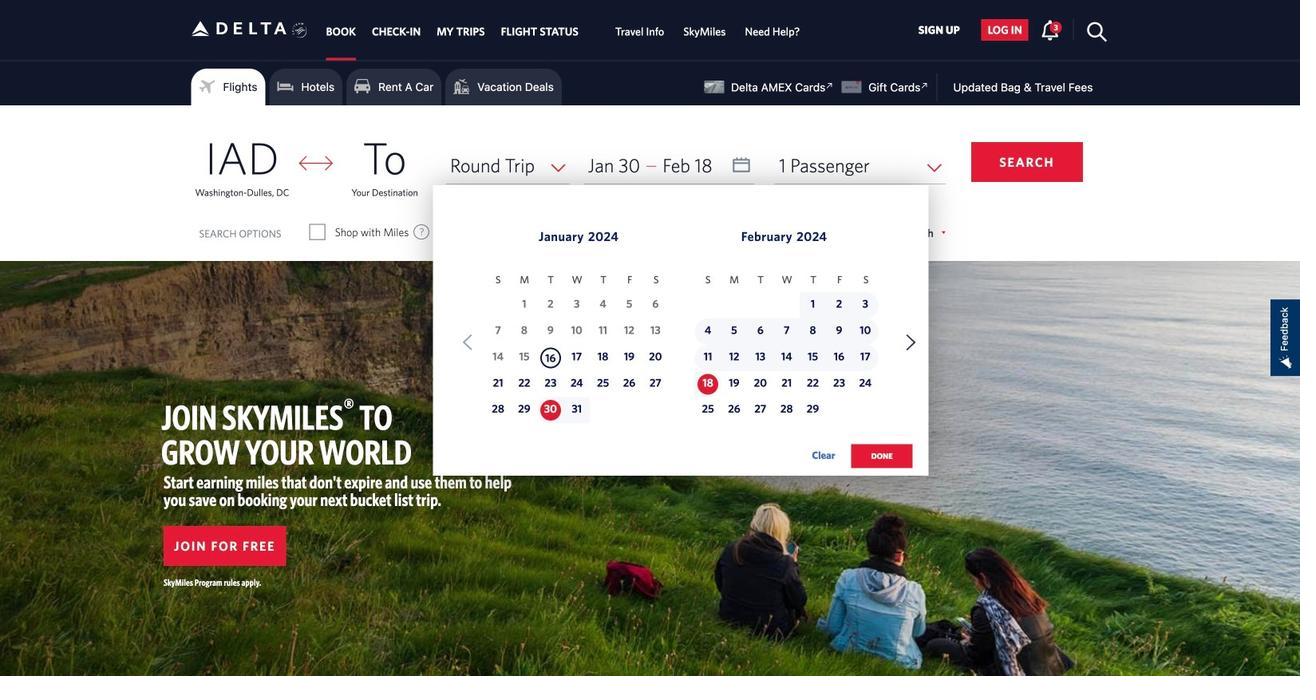 Task type: vqa. For each thing, say whether or not it's contained in the screenshot.
the left 4
no



Task type: describe. For each thing, give the bounding box(es) containing it.
delta air lines image
[[191, 4, 287, 53]]



Task type: locate. For each thing, give the bounding box(es) containing it.
None text field
[[584, 147, 755, 184]]

calendar expanded, use arrow keys to select date application
[[433, 185, 929, 485]]

tab panel
[[0, 105, 1301, 485]]

tab list
[[318, 0, 810, 60]]

None checkbox
[[310, 224, 325, 240], [596, 224, 610, 240], [310, 224, 325, 240], [596, 224, 610, 240]]

skyteam image
[[292, 5, 307, 55]]

this link opens another site in a new window that may not follow the same accessibility policies as delta air lines. image
[[918, 78, 933, 93]]

this link opens another site in a new window that may not follow the same accessibility policies as delta air lines. image
[[823, 78, 838, 93]]

None field
[[446, 147, 570, 184], [775, 147, 946, 184], [446, 147, 570, 184], [775, 147, 946, 184]]



